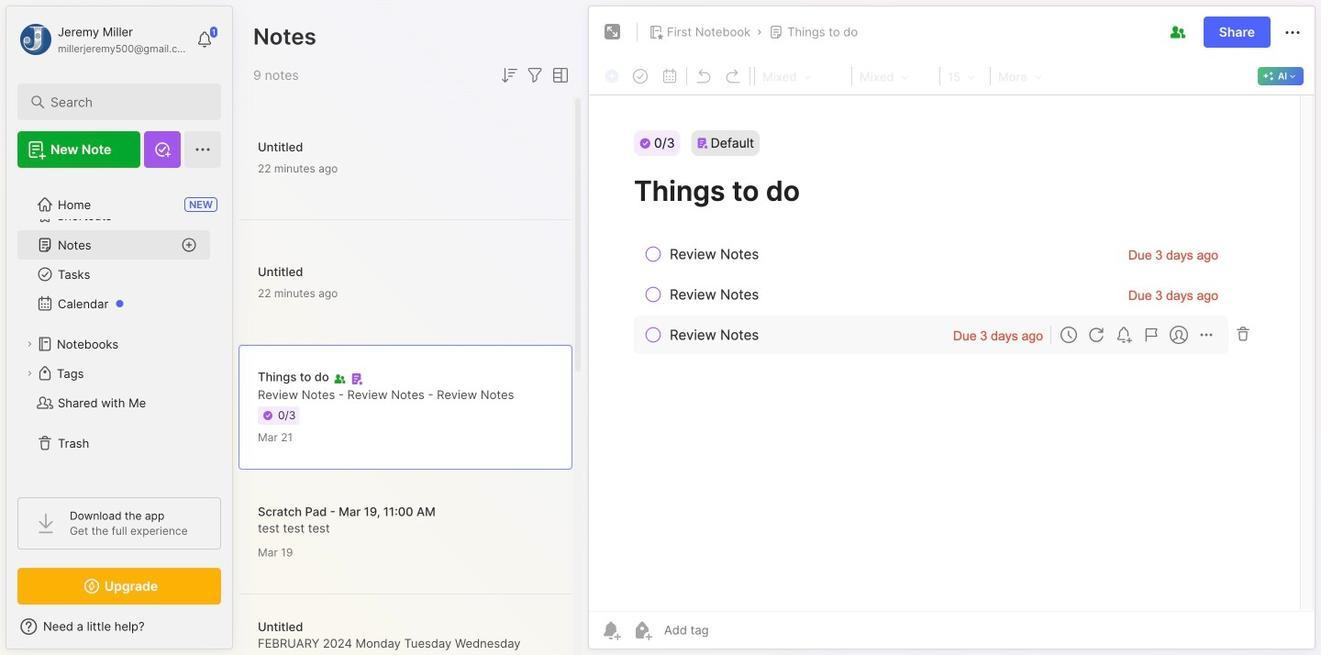 Task type: vqa. For each thing, say whether or not it's contained in the screenshot.
the Main "element"
yes



Task type: locate. For each thing, give the bounding box(es) containing it.
Heading level field
[[757, 64, 850, 88]]

main element
[[0, 0, 239, 655]]

add a reminder image
[[600, 620, 622, 642]]

heading level image
[[757, 64, 850, 88]]

Account field
[[17, 21, 187, 58]]

add filters image
[[524, 64, 546, 86]]

Note Editor text field
[[589, 95, 1315, 611]]

More actions field
[[1282, 21, 1304, 44]]

more actions image
[[1282, 22, 1304, 44]]

Font family field
[[855, 64, 938, 88]]

font size image
[[943, 64, 989, 88]]

tree
[[6, 179, 232, 481]]

WHAT'S NEW field
[[6, 612, 232, 642]]

None search field
[[50, 91, 197, 113]]

Sort options field
[[498, 64, 521, 86]]

More field
[[993, 64, 1048, 88]]

click to collapse image
[[232, 621, 246, 644]]

note window element
[[588, 6, 1316, 655]]



Task type: describe. For each thing, give the bounding box(es) containing it.
Insert field
[[600, 64, 626, 88]]

insert image
[[600, 64, 626, 88]]

none search field inside main element
[[50, 91, 197, 113]]

expand notebooks image
[[24, 339, 35, 350]]

Add filters field
[[524, 64, 546, 86]]

more image
[[993, 64, 1048, 88]]

View options field
[[546, 64, 572, 86]]

Search text field
[[50, 94, 197, 111]]

add tag image
[[632, 620, 654, 642]]

expand note image
[[602, 21, 624, 43]]

Font size field
[[943, 64, 989, 88]]

tree inside main element
[[6, 179, 232, 481]]

font family image
[[855, 64, 938, 88]]

expand tags image
[[24, 368, 35, 379]]

Add tag field
[[663, 622, 800, 638]]



